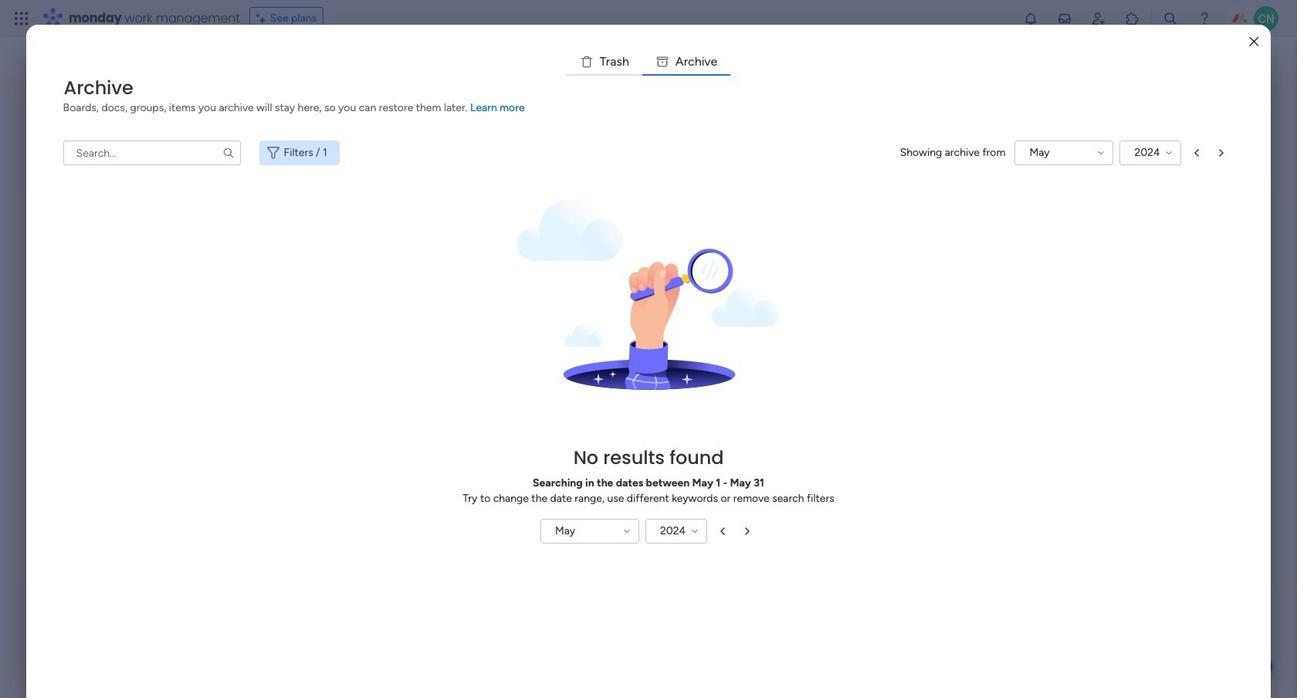 Task type: describe. For each thing, give the bounding box(es) containing it.
monday marketplace image
[[1125, 11, 1140, 26]]

notifications image
[[1023, 11, 1039, 26]]

see plans image
[[256, 10, 270, 27]]

invite members image
[[1091, 11, 1107, 26]]

select product image
[[14, 11, 29, 26]]

search image
[[222, 147, 234, 159]]

close image
[[1250, 36, 1259, 47]]

previous month image
[[1189, 145, 1205, 161]]

help image
[[1197, 11, 1212, 26]]



Task type: locate. For each thing, give the bounding box(es) containing it.
0 vertical spatial next month image
[[1214, 145, 1230, 161]]

next month image
[[1214, 145, 1230, 161], [740, 524, 755, 539]]

next month image right previous month image
[[740, 524, 755, 539]]

None search field
[[63, 141, 241, 165]]

1 vertical spatial next month image
[[740, 524, 755, 539]]

search everything image
[[1163, 11, 1178, 26]]

update feed image
[[1057, 11, 1073, 26]]

Search for items in the recycle bin search field
[[63, 141, 241, 165]]

next month image right previous month icon
[[1214, 145, 1230, 161]]

cool name image
[[1254, 6, 1279, 31]]

1 horizontal spatial next month image
[[1214, 145, 1230, 161]]

previous month image
[[715, 524, 730, 539]]

0 horizontal spatial next month image
[[740, 524, 755, 539]]



Task type: vqa. For each thing, say whether or not it's contained in the screenshot.
Search everything IMAGE
yes



